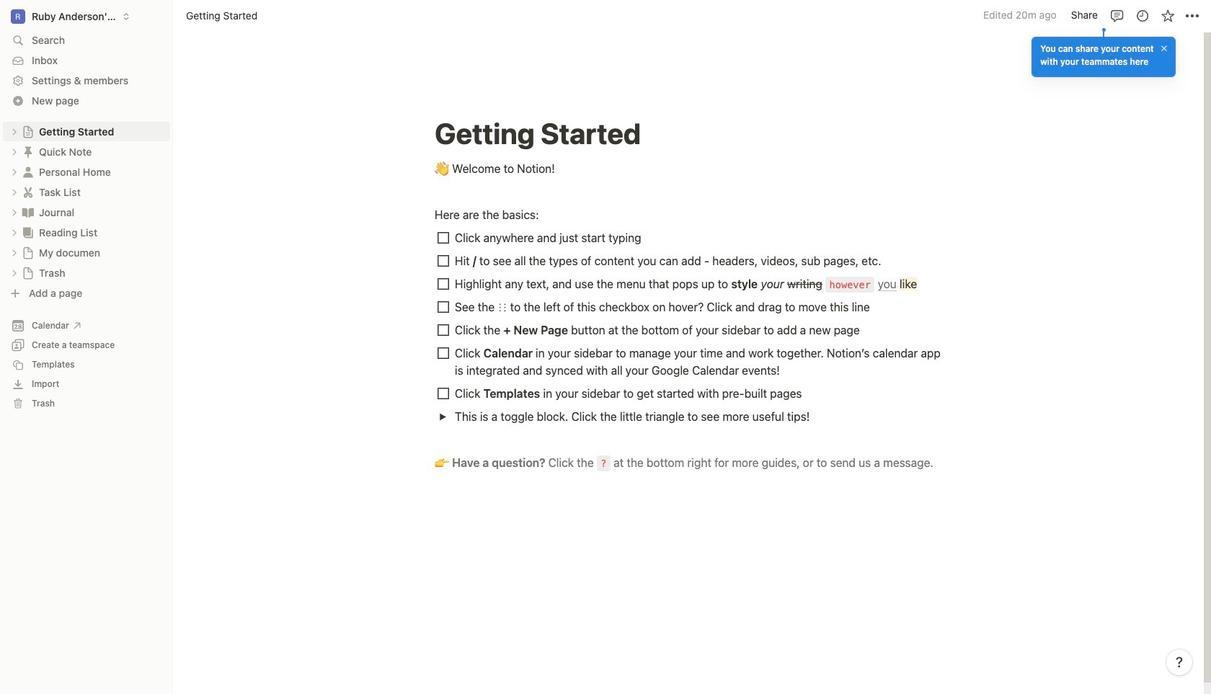 Task type: locate. For each thing, give the bounding box(es) containing it.
5 open image from the top
[[10, 269, 19, 277]]

1 open image from the top
[[10, 147, 19, 156]]

open image
[[10, 147, 19, 156], [10, 188, 19, 196], [10, 228, 19, 237], [10, 248, 19, 257], [10, 269, 19, 277]]

favorite image
[[1160, 8, 1175, 23]]

change page icon image
[[22, 125, 35, 138], [21, 145, 35, 159], [21, 165, 35, 179], [21, 185, 35, 199], [21, 205, 35, 220], [21, 225, 35, 240], [22, 246, 35, 259], [22, 266, 35, 279]]

open image
[[10, 127, 19, 136], [10, 168, 19, 176], [10, 208, 19, 217], [439, 413, 447, 421]]



Task type: describe. For each thing, give the bounding box(es) containing it.
4 open image from the top
[[10, 248, 19, 257]]

2 open image from the top
[[10, 188, 19, 196]]

👉 image
[[435, 453, 449, 471]]

👋 image
[[435, 159, 449, 177]]

3 open image from the top
[[10, 228, 19, 237]]

comments image
[[1110, 8, 1124, 23]]

updates image
[[1135, 8, 1149, 23]]



